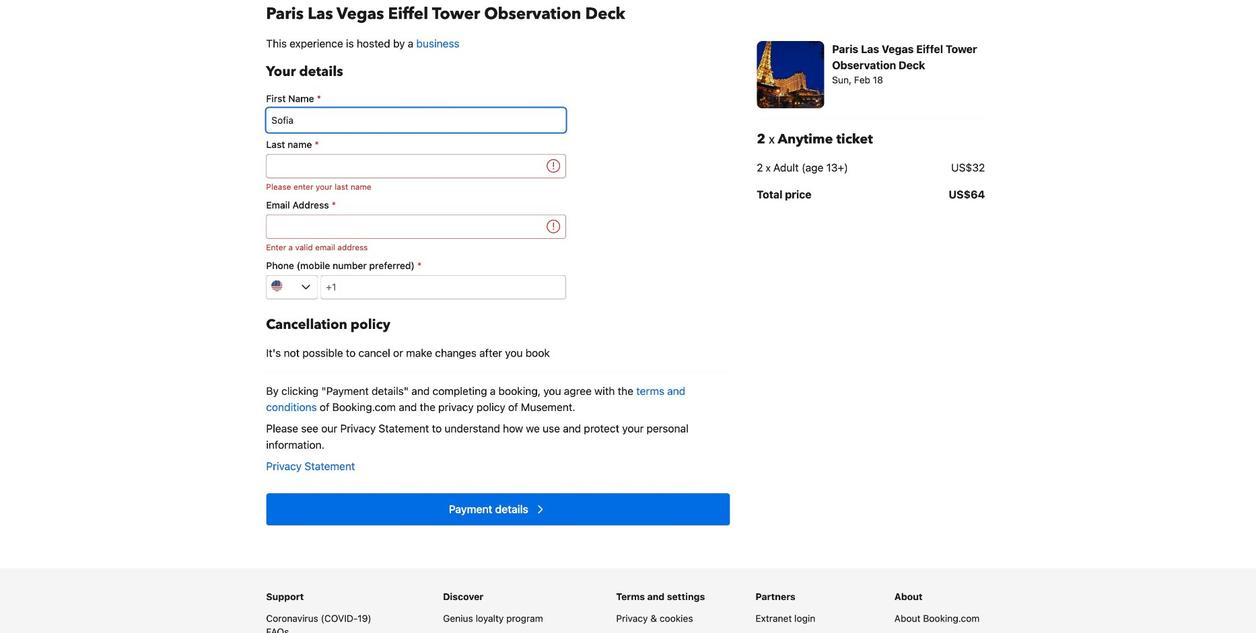 Task type: describe. For each thing, give the bounding box(es) containing it.
1 alert from the top
[[266, 181, 566, 193]]

2 alert from the top
[[266, 242, 566, 254]]



Task type: vqa. For each thing, say whether or not it's contained in the screenshot.
Washington
no



Task type: locate. For each thing, give the bounding box(es) containing it.
None email field
[[266, 215, 544, 239]]

0 vertical spatial alert
[[266, 181, 566, 193]]

None field
[[266, 108, 566, 133], [266, 154, 544, 178], [266, 108, 566, 133], [266, 154, 544, 178]]

alert
[[266, 181, 566, 193], [266, 242, 566, 254]]

Phone (mobile number preferred) telephone field
[[342, 275, 566, 300]]

1 vertical spatial alert
[[266, 242, 566, 254]]



